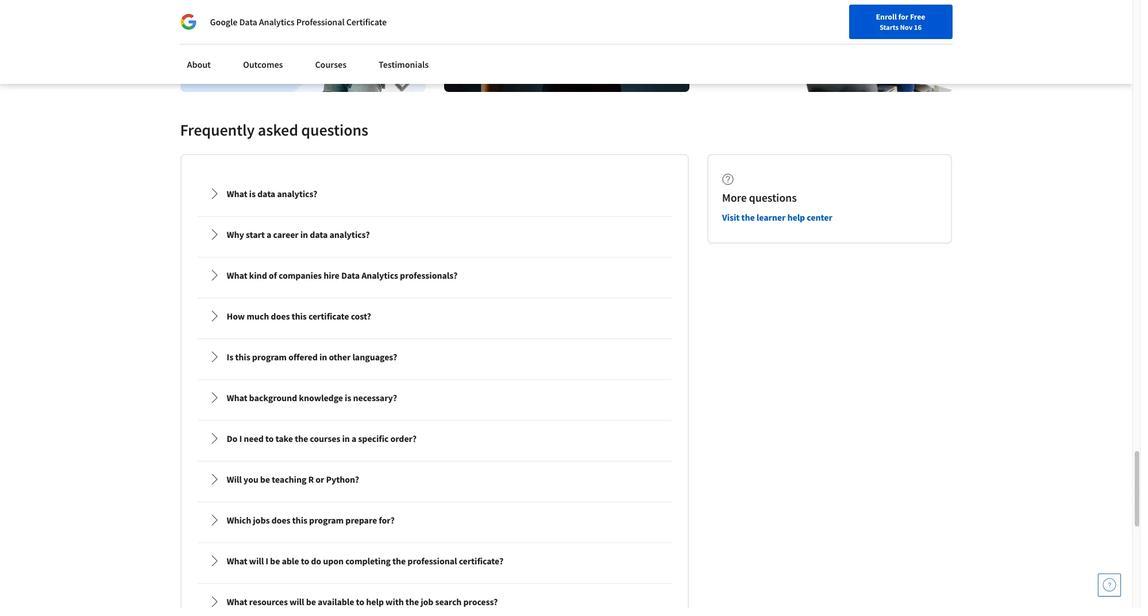 Task type: locate. For each thing, give the bounding box(es) containing it.
is up the start
[[249, 188, 256, 200]]

do i need to take the courses in a specific order?
[[227, 433, 417, 444]]

1 horizontal spatial will
[[290, 596, 304, 608]]

1 horizontal spatial is
[[345, 392, 351, 404]]

to for will
[[356, 596, 364, 608]]

will you be teaching r or python?
[[227, 474, 359, 485]]

0 vertical spatial data
[[257, 188, 275, 200]]

data right google
[[239, 16, 257, 28]]

1 vertical spatial i
[[266, 555, 268, 567]]

data
[[239, 16, 257, 28], [341, 270, 360, 281]]

does inside dropdown button
[[272, 515, 291, 526]]

0 vertical spatial will
[[249, 555, 264, 567]]

what left background
[[227, 392, 247, 404]]

this inside dropdown button
[[235, 351, 250, 363]]

0 vertical spatial to
[[265, 433, 274, 444]]

2 vertical spatial in
[[342, 433, 350, 444]]

a
[[267, 229, 271, 240], [352, 433, 356, 444]]

2 vertical spatial be
[[306, 596, 316, 608]]

completing
[[346, 555, 391, 567]]

this right is
[[235, 351, 250, 363]]

this inside dropdown button
[[292, 515, 307, 526]]

questions right asked
[[301, 120, 368, 140]]

a left specific
[[352, 433, 356, 444]]

data right hire
[[341, 270, 360, 281]]

teaching
[[272, 474, 307, 485]]

with
[[386, 596, 404, 608]]

0 horizontal spatial i
[[239, 433, 242, 444]]

will inside "dropdown button"
[[249, 555, 264, 567]]

enroll for free starts nov 16
[[876, 11, 926, 32]]

what will i be able to do upon completing the professional certificate? button
[[199, 545, 670, 577]]

be
[[260, 474, 270, 485], [270, 555, 280, 567], [306, 596, 316, 608]]

does right jobs
[[272, 515, 291, 526]]

frequently
[[180, 120, 255, 140]]

1 horizontal spatial a
[[352, 433, 356, 444]]

of
[[269, 270, 277, 281]]

analytics up the cost?
[[362, 270, 398, 281]]

this inside 'dropdown button'
[[292, 311, 307, 322]]

1 horizontal spatial in
[[320, 351, 327, 363]]

questions up learner
[[749, 190, 797, 205]]

in right career
[[300, 229, 308, 240]]

what inside "dropdown button"
[[227, 555, 247, 567]]

0 vertical spatial does
[[271, 311, 290, 322]]

data
[[257, 188, 275, 200], [310, 229, 328, 240]]

1 vertical spatial a
[[352, 433, 356, 444]]

how much does this certificate cost? button
[[199, 300, 670, 332]]

to
[[265, 433, 274, 444], [301, 555, 309, 567], [356, 596, 364, 608]]

be inside what resources will be available to help with the job search process? 'dropdown button'
[[306, 596, 316, 608]]

in
[[300, 229, 308, 240], [320, 351, 327, 363], [342, 433, 350, 444]]

0 horizontal spatial data
[[257, 188, 275, 200]]

professionals?
[[400, 270, 458, 281]]

in right courses
[[342, 433, 350, 444]]

1 vertical spatial analytics?
[[330, 229, 370, 240]]

1 horizontal spatial i
[[266, 555, 268, 567]]

what left "resources"
[[227, 596, 247, 608]]

1 what from the top
[[227, 188, 247, 200]]

0 vertical spatial help
[[788, 212, 805, 223]]

analytics
[[259, 16, 295, 28], [362, 270, 398, 281]]

0 horizontal spatial analytics?
[[277, 188, 317, 200]]

be inside what will i be able to do upon completing the professional certificate? "dropdown button"
[[270, 555, 280, 567]]

1 vertical spatial analytics
[[362, 270, 398, 281]]

0 vertical spatial analytics
[[259, 16, 295, 28]]

this
[[292, 311, 307, 322], [235, 351, 250, 363], [292, 515, 307, 526]]

do
[[311, 555, 321, 567]]

this for jobs
[[292, 515, 307, 526]]

be left able
[[270, 555, 280, 567]]

i right do
[[239, 433, 242, 444]]

help left with
[[366, 596, 384, 608]]

hire
[[324, 270, 340, 281]]

1 horizontal spatial data
[[341, 270, 360, 281]]

3 what from the top
[[227, 392, 247, 404]]

data up the start
[[257, 188, 275, 200]]

what resources will be available to help with the job search process?
[[227, 596, 498, 608]]

center
[[807, 212, 833, 223]]

0 vertical spatial this
[[292, 311, 307, 322]]

what
[[227, 188, 247, 200], [227, 270, 247, 281], [227, 392, 247, 404], [227, 555, 247, 567], [227, 596, 247, 608]]

i left able
[[266, 555, 268, 567]]

certificate
[[309, 311, 349, 322]]

is this program offered in other languages?
[[227, 351, 397, 363]]

1 vertical spatial help
[[366, 596, 384, 608]]

data right career
[[310, 229, 328, 240]]

1 horizontal spatial program
[[309, 515, 344, 526]]

2 what from the top
[[227, 270, 247, 281]]

this right jobs
[[292, 515, 307, 526]]

program inside dropdown button
[[309, 515, 344, 526]]

process?
[[463, 596, 498, 608]]

specific
[[358, 433, 389, 444]]

the inside 'dropdown button'
[[406, 596, 419, 608]]

None search field
[[164, 30, 440, 53]]

program left prepare
[[309, 515, 344, 526]]

to right "available"
[[356, 596, 364, 608]]

in for other
[[320, 351, 327, 363]]

what left kind
[[227, 270, 247, 281]]

1 vertical spatial program
[[309, 515, 344, 526]]

1 horizontal spatial questions
[[749, 190, 797, 205]]

2 vertical spatial this
[[292, 515, 307, 526]]

0 vertical spatial i
[[239, 433, 242, 444]]

0 vertical spatial questions
[[301, 120, 368, 140]]

to left take
[[265, 433, 274, 444]]

more questions
[[722, 190, 797, 205]]

what kind of companies hire data analytics professionals?
[[227, 270, 458, 281]]

to left do
[[301, 555, 309, 567]]

0 vertical spatial be
[[260, 474, 270, 485]]

1 horizontal spatial analytics
[[362, 270, 398, 281]]

what resources will be available to help with the job search process? button
[[199, 586, 670, 608]]

does inside 'dropdown button'
[[271, 311, 290, 322]]

analytics inside dropdown button
[[362, 270, 398, 281]]

1 vertical spatial in
[[320, 351, 327, 363]]

0 vertical spatial in
[[300, 229, 308, 240]]

program
[[252, 351, 287, 363], [309, 515, 344, 526]]

able
[[282, 555, 299, 567]]

testimonials link
[[372, 52, 436, 77]]

help left 'center'
[[788, 212, 805, 223]]

for?
[[379, 515, 395, 526]]

resources
[[249, 596, 288, 608]]

learner
[[757, 212, 786, 223]]

4 what from the top
[[227, 555, 247, 567]]

0 vertical spatial program
[[252, 351, 287, 363]]

0 horizontal spatial program
[[252, 351, 287, 363]]

2 vertical spatial to
[[356, 596, 364, 608]]

0 horizontal spatial in
[[300, 229, 308, 240]]

questions
[[301, 120, 368, 140], [749, 190, 797, 205]]

this left certificate
[[292, 311, 307, 322]]

1 vertical spatial this
[[235, 351, 250, 363]]

about
[[187, 59, 211, 70]]

necessary?
[[353, 392, 397, 404]]

what down which
[[227, 555, 247, 567]]

or
[[316, 474, 324, 485]]

analytics left professional
[[259, 16, 295, 28]]

1 vertical spatial will
[[290, 596, 304, 608]]

be right you
[[260, 474, 270, 485]]

help
[[788, 212, 805, 223], [366, 596, 384, 608]]

2 horizontal spatial to
[[356, 596, 364, 608]]

to inside what resources will be available to help with the job search process? 'dropdown button'
[[356, 596, 364, 608]]

is left 'necessary?'
[[345, 392, 351, 404]]

about link
[[180, 52, 218, 77]]

0 horizontal spatial analytics
[[259, 16, 295, 28]]

0 vertical spatial data
[[239, 16, 257, 28]]

list
[[195, 174, 674, 608]]

python?
[[326, 474, 359, 485]]

to inside what will i be able to do upon completing the professional certificate? "dropdown button"
[[301, 555, 309, 567]]

1 vertical spatial questions
[[749, 190, 797, 205]]

0 horizontal spatial to
[[265, 433, 274, 444]]

need
[[244, 433, 264, 444]]

starts
[[880, 22, 899, 32]]

a right the start
[[267, 229, 271, 240]]

what up why
[[227, 188, 247, 200]]

career
[[864, 36, 886, 47]]

0 vertical spatial is
[[249, 188, 256, 200]]

r
[[308, 474, 314, 485]]

1 horizontal spatial to
[[301, 555, 309, 567]]

1 vertical spatial data
[[341, 270, 360, 281]]

courses
[[315, 59, 347, 70]]

will
[[227, 474, 242, 485]]

1 vertical spatial be
[[270, 555, 280, 567]]

0 horizontal spatial help
[[366, 596, 384, 608]]

0 vertical spatial a
[[267, 229, 271, 240]]

0 horizontal spatial is
[[249, 188, 256, 200]]

what inside 'dropdown button'
[[227, 596, 247, 608]]

5 what from the top
[[227, 596, 247, 608]]

program left offered
[[252, 351, 287, 363]]

0 horizontal spatial will
[[249, 555, 264, 567]]

order?
[[390, 433, 417, 444]]

analytics? up what kind of companies hire data analytics professionals?
[[330, 229, 370, 240]]

why
[[227, 229, 244, 240]]

does right much
[[271, 311, 290, 322]]

how
[[227, 311, 245, 322]]

google image
[[180, 14, 196, 30]]

which jobs does this program prepare for? button
[[199, 504, 670, 536]]

which jobs does this program prepare for?
[[227, 515, 395, 526]]

the right take
[[295, 433, 308, 444]]

other
[[329, 351, 351, 363]]

1 horizontal spatial data
[[310, 229, 328, 240]]

list containing what is data analytics?
[[195, 174, 674, 608]]

universities
[[185, 6, 230, 17]]

analytics? up "why start a career in data analytics?"
[[277, 188, 317, 200]]

in left other
[[320, 351, 327, 363]]

the left job
[[406, 596, 419, 608]]

is
[[249, 188, 256, 200], [345, 392, 351, 404]]

will right "resources"
[[290, 596, 304, 608]]

help inside 'dropdown button'
[[366, 596, 384, 608]]

what for what kind of companies hire data analytics professionals?
[[227, 270, 247, 281]]

will left able
[[249, 555, 264, 567]]

i inside what will i be able to do upon completing the professional certificate? "dropdown button"
[[266, 555, 268, 567]]

0 vertical spatial analytics?
[[277, 188, 317, 200]]

the right completing
[[393, 555, 406, 567]]

1 vertical spatial to
[[301, 555, 309, 567]]

0 horizontal spatial a
[[267, 229, 271, 240]]

be left "available"
[[306, 596, 316, 608]]

1 vertical spatial does
[[272, 515, 291, 526]]

be for will
[[270, 555, 280, 567]]

does
[[271, 311, 290, 322], [272, 515, 291, 526]]

analytics?
[[277, 188, 317, 200], [330, 229, 370, 240]]

be for resources
[[306, 596, 316, 608]]



Task type: describe. For each thing, give the bounding box(es) containing it.
what for what will i be able to do upon completing the professional certificate?
[[227, 555, 247, 567]]

visit the learner help center link
[[722, 212, 833, 223]]

find
[[814, 36, 829, 47]]

do i need to take the courses in a specific order? button
[[199, 423, 670, 455]]

16
[[914, 22, 922, 32]]

frequently asked questions
[[180, 120, 368, 140]]

0 horizontal spatial data
[[239, 16, 257, 28]]

1 horizontal spatial help
[[788, 212, 805, 223]]

your
[[830, 36, 845, 47]]

google
[[210, 16, 238, 28]]

find your new career
[[814, 36, 886, 47]]

will inside 'dropdown button'
[[290, 596, 304, 608]]

how much does this certificate cost?
[[227, 311, 371, 322]]

in for data
[[300, 229, 308, 240]]

knowledge
[[299, 392, 343, 404]]

1 vertical spatial is
[[345, 392, 351, 404]]

courses
[[310, 433, 340, 444]]

what is data analytics?
[[227, 188, 317, 200]]

visit
[[722, 212, 740, 223]]

start
[[246, 229, 265, 240]]

is this program offered in other languages? button
[[199, 341, 670, 373]]

offered
[[289, 351, 318, 363]]

what for what is data analytics?
[[227, 188, 247, 200]]

languages?
[[353, 351, 397, 363]]

what will i be able to do upon completing the professional certificate?
[[227, 555, 504, 567]]

this for much
[[292, 311, 307, 322]]

what for what background knowledge is necessary?
[[227, 392, 247, 404]]

2 horizontal spatial in
[[342, 433, 350, 444]]

english button
[[892, 23, 961, 60]]

upon
[[323, 555, 344, 567]]

background
[[249, 392, 297, 404]]

companies
[[279, 270, 322, 281]]

cost?
[[351, 311, 371, 322]]

help center image
[[1103, 578, 1117, 592]]

the inside dropdown button
[[295, 433, 308, 444]]

courses link
[[308, 52, 354, 77]]

for universities
[[170, 6, 230, 17]]

professional
[[296, 16, 345, 28]]

1 horizontal spatial analytics?
[[330, 229, 370, 240]]

search
[[435, 596, 462, 608]]

find your new career link
[[808, 34, 892, 49]]

does for jobs
[[272, 515, 291, 526]]

do
[[227, 433, 238, 444]]

the inside "dropdown button"
[[393, 555, 406, 567]]

is
[[227, 351, 233, 363]]

what background knowledge is necessary?
[[227, 392, 397, 404]]

why start a career in data analytics?
[[227, 229, 370, 240]]

why start a career in data analytics? button
[[199, 219, 670, 251]]

nov
[[900, 22, 913, 32]]

for
[[899, 11, 909, 22]]

will you be teaching r or python? button
[[199, 463, 670, 496]]

testimonials
[[379, 59, 429, 70]]

professional
[[408, 555, 457, 567]]

which
[[227, 515, 251, 526]]

career
[[273, 229, 299, 240]]

what kind of companies hire data analytics professionals? button
[[199, 259, 670, 292]]

does for much
[[271, 311, 290, 322]]

jobs
[[253, 515, 270, 526]]

you
[[244, 474, 258, 485]]

i inside do i need to take the courses in a specific order? dropdown button
[[239, 433, 242, 444]]

visit the learner help center
[[722, 212, 833, 223]]

data inside dropdown button
[[341, 270, 360, 281]]

kind
[[249, 270, 267, 281]]

certificate
[[346, 16, 387, 28]]

for
[[170, 6, 183, 17]]

more
[[722, 190, 747, 205]]

new
[[847, 36, 862, 47]]

to inside do i need to take the courses in a specific order? dropdown button
[[265, 433, 274, 444]]

available
[[318, 596, 354, 608]]

english
[[912, 36, 940, 47]]

to for i
[[301, 555, 309, 567]]

asked
[[258, 120, 298, 140]]

1 vertical spatial data
[[310, 229, 328, 240]]

what for what resources will be available to help with the job search process?
[[227, 596, 247, 608]]

outcomes
[[243, 59, 283, 70]]

0 horizontal spatial questions
[[301, 120, 368, 140]]

what is data analytics? button
[[199, 178, 670, 210]]

free
[[910, 11, 926, 22]]

prepare
[[346, 515, 377, 526]]

much
[[247, 311, 269, 322]]

take
[[276, 433, 293, 444]]

the right "visit"
[[742, 212, 755, 223]]

google data analytics professional certificate
[[210, 16, 387, 28]]

certificate?
[[459, 555, 504, 567]]

be inside will you be teaching r or python? dropdown button
[[260, 474, 270, 485]]

program inside dropdown button
[[252, 351, 287, 363]]

what background knowledge is necessary? button
[[199, 382, 670, 414]]



Task type: vqa. For each thing, say whether or not it's contained in the screenshot.
Visit the learner help center link
yes



